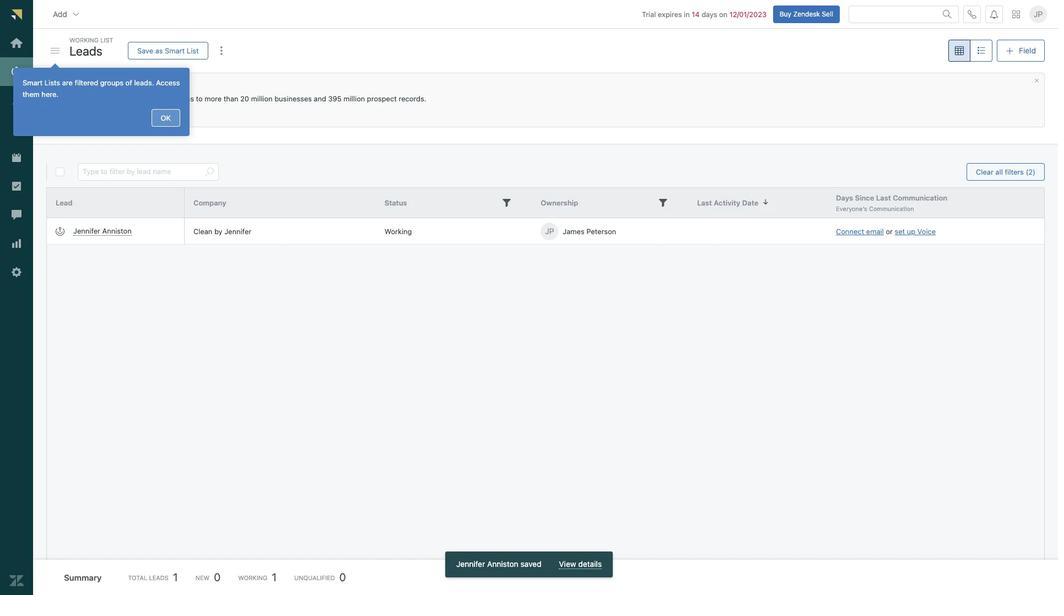 Task type: vqa. For each thing, say whether or not it's contained in the screenshot.


Task type: describe. For each thing, give the bounding box(es) containing it.
2 million from the left
[[344, 94, 365, 103]]

save as smart list
[[137, 46, 199, 55]]

in
[[685, 10, 690, 19]]

details
[[579, 560, 602, 569]]

last inside last activity date ↓
[[698, 199, 713, 207]]

lead
[[56, 199, 72, 207]]

peterson
[[587, 227, 617, 236]]

days
[[837, 193, 854, 202]]

1 vertical spatial working
[[385, 227, 412, 236]]

working 1
[[238, 571, 277, 584]]

set
[[895, 227, 906, 236]]

to
[[196, 94, 203, 103]]

days
[[702, 10, 718, 19]]

total leads 1
[[128, 571, 178, 584]]

add
[[53, 9, 67, 19]]

on
[[720, 10, 728, 19]]

working for 1
[[238, 574, 268, 582]]

up
[[908, 227, 916, 236]]

filter fill image for status
[[503, 199, 512, 207]]

unqualified 0
[[295, 571, 346, 584]]

them
[[23, 90, 40, 99]]

bell image
[[991, 10, 999, 19]]

field
[[1020, 46, 1037, 55]]

or
[[887, 227, 893, 236]]

calls image
[[969, 10, 977, 19]]

james
[[563, 227, 585, 236]]

smart lists are filtered groups of leads. access them here.
[[23, 78, 180, 99]]

lead
[[123, 94, 138, 103]]

date
[[743, 199, 759, 207]]

james peterson
[[563, 227, 617, 236]]

groups
[[100, 78, 124, 87]]

1 1 from the left
[[173, 571, 178, 584]]

view details link
[[559, 560, 602, 570]]

leads
[[102, 83, 121, 92]]

↓
[[764, 198, 769, 206]]

ok button
[[151, 109, 180, 127]]

zendesk
[[794, 10, 821, 18]]

trial
[[642, 10, 657, 19]]

1 horizontal spatial jennifer
[[225, 227, 252, 236]]

0 for new 0
[[214, 571, 221, 584]]

ownership
[[541, 199, 579, 207]]

lists
[[140, 94, 153, 103]]

last inside days since last communication everyone's communication
[[877, 193, 892, 202]]

activity
[[714, 199, 741, 207]]

find
[[69, 83, 84, 92]]

cancel image
[[1035, 78, 1041, 84]]

jennifer anniston saved
[[457, 560, 542, 569]]

filter fill image for ownership
[[659, 199, 668, 207]]

and
[[314, 94, 326, 103]]

filtered
[[75, 78, 98, 87]]

leads image
[[56, 227, 65, 236]]

expires
[[658, 10, 683, 19]]

new
[[86, 83, 100, 92]]

jennifer anniston
[[73, 227, 132, 236]]

buy zendesk sell
[[780, 10, 834, 18]]

12/01/2023
[[730, 10, 767, 19]]

since
[[856, 193, 875, 202]]

(2)
[[1027, 167, 1036, 176]]

395
[[328, 94, 342, 103]]

email
[[867, 227, 885, 236]]

total
[[128, 574, 147, 582]]

create
[[69, 94, 91, 103]]

buy zendesk sell button
[[774, 5, 841, 23]]



Task type: locate. For each thing, give the bounding box(es) containing it.
0 vertical spatial leads
[[69, 43, 103, 58]]

1 horizontal spatial 1
[[272, 571, 277, 584]]

smart inside button
[[165, 46, 185, 55]]

smart inside smart lists are filtered groups of leads. access them here.
[[23, 78, 43, 87]]

working right new 0 on the left of page
[[238, 574, 268, 582]]

jennifer anniston link
[[73, 227, 132, 236]]

save as smart list button
[[128, 42, 208, 60]]

0 vertical spatial anniston
[[102, 227, 132, 236]]

leads right handler image
[[69, 43, 103, 58]]

working down chevron down image
[[69, 36, 99, 44]]

1 horizontal spatial working
[[238, 574, 268, 582]]

1 horizontal spatial list
[[187, 46, 199, 55]]

working inside working 1
[[238, 574, 268, 582]]

clean by jennifer
[[194, 227, 252, 236]]

0 horizontal spatial working
[[69, 36, 99, 44]]

1 vertical spatial smart
[[23, 78, 43, 87]]

1 horizontal spatial last
[[877, 193, 892, 202]]

clear
[[977, 167, 994, 176]]

0 for unqualified 0
[[340, 571, 346, 584]]

connect email or set up voice
[[837, 227, 937, 236]]

handler image
[[51, 48, 60, 53]]

list inside save as smart list button
[[187, 46, 199, 55]]

0 vertical spatial smart
[[165, 46, 185, 55]]

add button
[[44, 3, 89, 25]]

1 horizontal spatial jp
[[1035, 9, 1044, 19]]

summary
[[64, 573, 102, 583]]

1 horizontal spatial leads
[[149, 574, 169, 582]]

smart
[[165, 46, 185, 55], [23, 78, 43, 87]]

0 right new
[[214, 571, 221, 584]]

0 horizontal spatial list
[[100, 36, 113, 44]]

0
[[214, 571, 221, 584], [340, 571, 346, 584]]

filters
[[1006, 167, 1025, 176]]

zendesk products image
[[1013, 10, 1021, 18]]

Type to filter by lead name field
[[83, 164, 201, 180]]

saved
[[521, 560, 542, 569]]

search image
[[205, 168, 214, 176]]

jennifer for jennifer anniston saved
[[457, 560, 485, 569]]

2 vertical spatial working
[[238, 574, 268, 582]]

14
[[692, 10, 700, 19]]

2 0 from the left
[[340, 571, 346, 584]]

lists
[[45, 78, 60, 87]]

access
[[171, 94, 194, 103]]

search image
[[944, 10, 953, 19]]

1 horizontal spatial million
[[344, 94, 365, 103]]

ok
[[161, 113, 171, 122]]

new 0
[[196, 571, 221, 584]]

filter fill image
[[503, 199, 512, 207], [659, 199, 668, 207]]

jp inside button
[[1035, 9, 1044, 19]]

working inside working list leads
[[69, 36, 99, 44]]

list left overflow vertical fill 'icon'
[[187, 46, 199, 55]]

1 left new
[[173, 571, 178, 584]]

businesses
[[275, 94, 312, 103]]

list inside working list leads
[[100, 36, 113, 44]]

2 horizontal spatial working
[[385, 227, 412, 236]]

all
[[996, 167, 1004, 176]]

0 horizontal spatial jp
[[546, 227, 555, 236]]

jp left james on the right
[[546, 227, 555, 236]]

1 vertical spatial anniston
[[488, 560, 519, 569]]

prospect
[[367, 94, 397, 103]]

communication up set up voice link
[[894, 193, 948, 202]]

anniston
[[102, 227, 132, 236], [488, 560, 519, 569]]

days since last communication everyone's communication
[[837, 193, 948, 212]]

0 vertical spatial jp
[[1035, 9, 1044, 19]]

million
[[251, 94, 273, 103], [344, 94, 365, 103]]

clear all filters (2)
[[977, 167, 1036, 176]]

than
[[224, 94, 239, 103]]

view details
[[559, 560, 602, 569]]

last
[[877, 193, 892, 202], [698, 199, 713, 207]]

working
[[69, 36, 99, 44], [385, 227, 412, 236], [238, 574, 268, 582]]

0 vertical spatial communication
[[894, 193, 948, 202]]

1 million from the left
[[251, 94, 273, 103]]

leads
[[69, 43, 103, 58], [149, 574, 169, 582]]

1 horizontal spatial anniston
[[488, 560, 519, 569]]

here.
[[42, 90, 59, 99]]

0 horizontal spatial anniston
[[102, 227, 132, 236]]

trial expires in 14 days on 12/01/2023
[[642, 10, 767, 19]]

1 horizontal spatial smart
[[165, 46, 185, 55]]

find new leads create targeted lead lists with access to more than 20 million businesses and 395 million prospect records.
[[69, 83, 427, 103]]

unqualified
[[295, 574, 335, 582]]

1 horizontal spatial 0
[[340, 571, 346, 584]]

by
[[215, 227, 223, 236]]

working for leads
[[69, 36, 99, 44]]

0 horizontal spatial 1
[[173, 571, 178, 584]]

connect
[[837, 227, 865, 236]]

0 horizontal spatial smart
[[23, 78, 43, 87]]

1
[[173, 571, 178, 584], [272, 571, 277, 584]]

smart right as
[[165, 46, 185, 55]]

communication up or on the top right of the page
[[870, 205, 915, 212]]

sell
[[823, 10, 834, 18]]

leads.
[[134, 78, 154, 87]]

1 0 from the left
[[214, 571, 221, 584]]

jp button
[[1030, 5, 1048, 23]]

anniston for jennifer anniston saved
[[488, 560, 519, 569]]

leads inside total leads 1
[[149, 574, 169, 582]]

0 horizontal spatial leads
[[69, 43, 103, 58]]

jp right zendesk products image
[[1035, 9, 1044, 19]]

voice
[[918, 227, 937, 236]]

1 left unqualified
[[272, 571, 277, 584]]

last right since
[[877, 193, 892, 202]]

0 horizontal spatial filter fill image
[[503, 199, 512, 207]]

1 vertical spatial communication
[[870, 205, 915, 212]]

connect email link
[[837, 227, 885, 236]]

are
[[62, 78, 73, 87]]

1 vertical spatial list
[[187, 46, 199, 55]]

with
[[155, 94, 169, 103]]

0 right unqualified
[[340, 571, 346, 584]]

2 horizontal spatial jennifer
[[457, 560, 485, 569]]

chevron down image
[[72, 10, 80, 19]]

view
[[559, 560, 577, 569]]

company
[[194, 199, 227, 207]]

save
[[137, 46, 153, 55]]

jennifer
[[73, 227, 100, 236], [225, 227, 252, 236], [457, 560, 485, 569]]

working down status
[[385, 227, 412, 236]]

zendesk image
[[9, 574, 24, 589]]

last left activity at the top right
[[698, 199, 713, 207]]

0 horizontal spatial jennifer
[[73, 227, 100, 236]]

list
[[100, 36, 113, 44], [187, 46, 199, 55]]

1 vertical spatial jp
[[546, 227, 555, 236]]

list up groups
[[100, 36, 113, 44]]

million right 395
[[344, 94, 365, 103]]

clean
[[194, 227, 213, 236]]

1 filter fill image from the left
[[503, 199, 512, 207]]

0 horizontal spatial million
[[251, 94, 273, 103]]

20
[[241, 94, 249, 103]]

0 horizontal spatial last
[[698, 199, 713, 207]]

status
[[385, 199, 407, 207]]

working list leads
[[69, 36, 113, 58]]

info image
[[56, 83, 65, 92]]

smart up 'them'
[[23, 78, 43, 87]]

more
[[205, 94, 222, 103]]

2 filter fill image from the left
[[659, 199, 668, 207]]

leads inside working list leads
[[69, 43, 103, 58]]

million right 20
[[251, 94, 273, 103]]

field button
[[998, 40, 1046, 62]]

leads right the total
[[149, 574, 169, 582]]

overflow vertical fill image
[[217, 46, 226, 55]]

2 1 from the left
[[272, 571, 277, 584]]

buy
[[780, 10, 792, 18]]

records.
[[399, 94, 427, 103]]

anniston for jennifer anniston
[[102, 227, 132, 236]]

1 vertical spatial leads
[[149, 574, 169, 582]]

everyone's
[[837, 205, 868, 212]]

of
[[126, 78, 132, 87]]

last activity date ↓
[[698, 198, 769, 207]]

jp
[[1035, 9, 1044, 19], [546, 227, 555, 236]]

access
[[156, 78, 180, 87]]

set up voice link
[[895, 227, 937, 236]]

0 horizontal spatial 0
[[214, 571, 221, 584]]

new
[[196, 574, 210, 582]]

targeted
[[93, 94, 121, 103]]

jennifer for jennifer anniston
[[73, 227, 100, 236]]

0 vertical spatial list
[[100, 36, 113, 44]]

1 horizontal spatial filter fill image
[[659, 199, 668, 207]]

clear all filters (2) button
[[967, 163, 1046, 181]]

as
[[155, 46, 163, 55]]

0 vertical spatial working
[[69, 36, 99, 44]]



